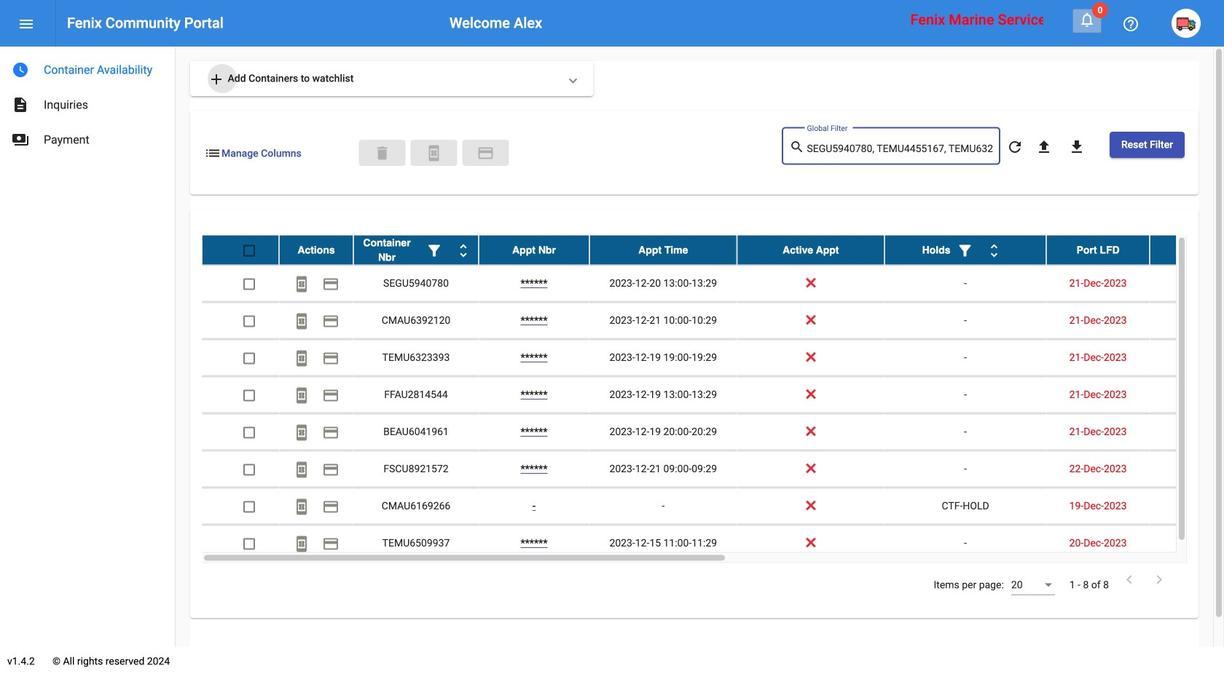 Task type: vqa. For each thing, say whether or not it's contained in the screenshot.
would
no



Task type: describe. For each thing, give the bounding box(es) containing it.
4 row from the top
[[202, 340, 1224, 377]]

4 column header from the left
[[590, 236, 737, 265]]

4 cell from the top
[[1150, 377, 1224, 414]]

6 column header from the left
[[885, 236, 1047, 265]]

3 column header from the left
[[479, 236, 590, 265]]

2 row from the top
[[202, 266, 1224, 303]]

8 row from the top
[[202, 489, 1224, 526]]

8 column header from the left
[[1150, 236, 1224, 265]]

Global Watchlist Filter field
[[807, 143, 993, 155]]

delete image
[[374, 145, 391, 162]]

1 cell from the top
[[1150, 266, 1224, 302]]

5 row from the top
[[202, 377, 1224, 414]]

5 cell from the top
[[1150, 414, 1224, 451]]

3 row from the top
[[202, 303, 1224, 340]]

7 row from the top
[[202, 451, 1224, 489]]



Task type: locate. For each thing, give the bounding box(es) containing it.
8 cell from the top
[[1150, 526, 1224, 562]]

column header
[[279, 236, 353, 265], [353, 236, 479, 265], [479, 236, 590, 265], [590, 236, 737, 265], [737, 236, 885, 265], [885, 236, 1047, 265], [1047, 236, 1150, 265], [1150, 236, 1224, 265]]

5 column header from the left
[[737, 236, 885, 265]]

9 row from the top
[[202, 526, 1224, 563]]

1 column header from the left
[[279, 236, 353, 265]]

2 column header from the left
[[353, 236, 479, 265]]

7 cell from the top
[[1150, 489, 1224, 525]]

3 cell from the top
[[1150, 340, 1224, 376]]

no color image
[[1079, 11, 1096, 28], [1122, 15, 1140, 33], [12, 61, 29, 79], [208, 71, 225, 88], [12, 131, 29, 149], [1006, 138, 1024, 156], [1035, 138, 1053, 156], [1068, 138, 1086, 156], [790, 139, 807, 156], [204, 145, 222, 162], [477, 145, 494, 162], [455, 242, 472, 260], [956, 242, 974, 260], [986, 242, 1003, 260], [293, 276, 310, 293], [322, 276, 340, 293], [322, 313, 340, 330], [293, 350, 310, 368], [293, 387, 310, 405], [322, 387, 340, 405], [293, 424, 310, 442], [322, 424, 340, 442], [293, 462, 310, 479], [293, 499, 310, 516], [322, 499, 340, 516], [322, 536, 340, 553], [1151, 572, 1168, 589]]

row
[[202, 236, 1224, 266], [202, 266, 1224, 303], [202, 303, 1224, 340], [202, 340, 1224, 377], [202, 377, 1224, 414], [202, 414, 1224, 451], [202, 451, 1224, 489], [202, 489, 1224, 526], [202, 526, 1224, 563]]

7 column header from the left
[[1047, 236, 1150, 265]]

1 row from the top
[[202, 236, 1224, 266]]

no color image
[[17, 15, 35, 33], [12, 96, 29, 114], [425, 145, 443, 162], [426, 242, 443, 260], [293, 313, 310, 330], [322, 350, 340, 368], [322, 462, 340, 479], [293, 536, 310, 553], [1121, 572, 1138, 589]]

6 cell from the top
[[1150, 451, 1224, 488]]

navigation
[[0, 47, 175, 157]]

2 cell from the top
[[1150, 303, 1224, 339]]

cell
[[1150, 266, 1224, 302], [1150, 303, 1224, 339], [1150, 340, 1224, 376], [1150, 377, 1224, 414], [1150, 414, 1224, 451], [1150, 451, 1224, 488], [1150, 489, 1224, 525], [1150, 526, 1224, 562]]

6 row from the top
[[202, 414, 1224, 451]]

grid
[[202, 236, 1224, 564]]



